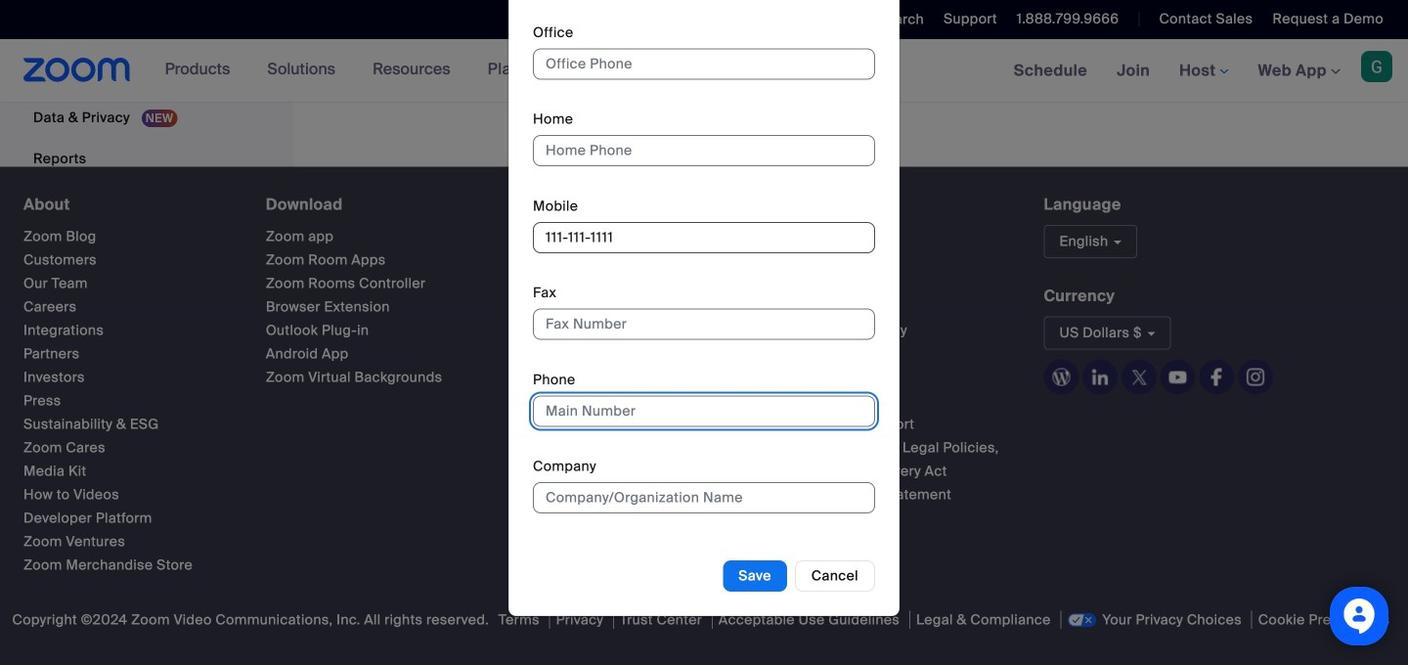 Task type: locate. For each thing, give the bounding box(es) containing it.
heading
[[23, 196, 231, 213], [266, 196, 499, 213], [534, 196, 754, 213], [789, 196, 1009, 213]]

Home Phone text field
[[533, 135, 875, 166]]

meetings navigation
[[999, 39, 1409, 103]]

product information navigation
[[150, 39, 617, 102]]

Office Phone text field
[[533, 48, 875, 80]]

3 heading from the left
[[534, 196, 754, 213]]

banner
[[0, 39, 1409, 103]]

dialog
[[509, 0, 900, 616]]

Fax Number text field
[[533, 309, 875, 340]]

1 heading from the left
[[23, 196, 231, 213]]



Task type: describe. For each thing, give the bounding box(es) containing it.
Mobile Phone text field
[[533, 222, 875, 253]]

personal menu menu
[[0, 0, 288, 180]]

main content main content
[[293, 0, 1409, 167]]

Main Number text field
[[533, 396, 875, 427]]

4 heading from the left
[[789, 196, 1009, 213]]

Company/Organization Name text field
[[533, 482, 875, 514]]

2 heading from the left
[[266, 196, 499, 213]]



Task type: vqa. For each thing, say whether or not it's contained in the screenshot.
1st heading from right
yes



